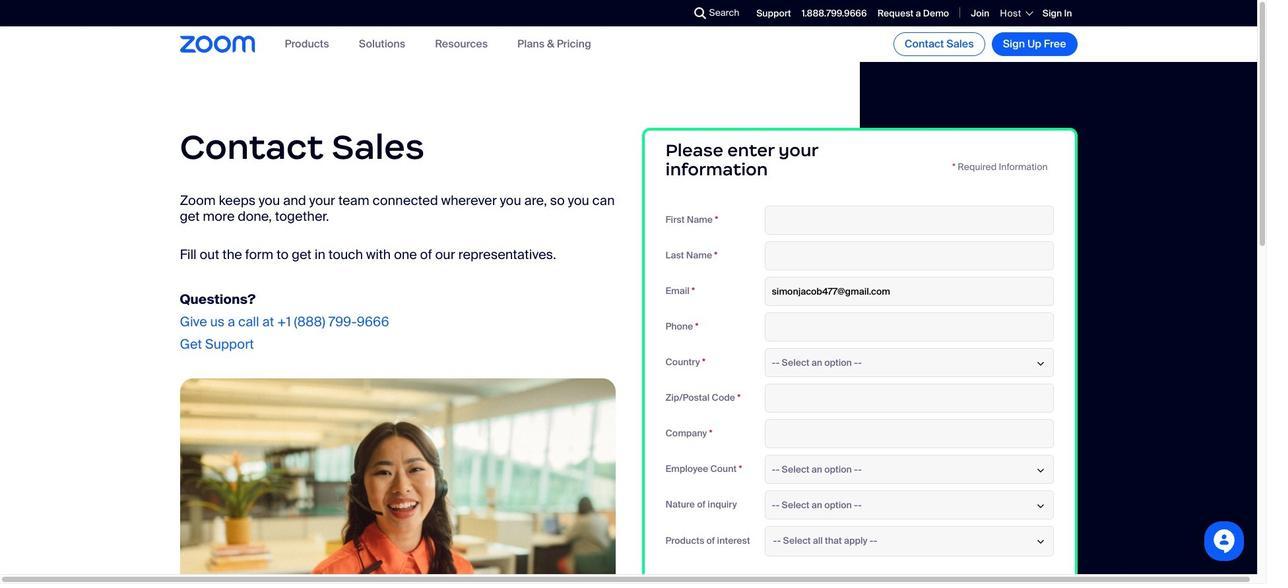 Task type: vqa. For each thing, say whether or not it's contained in the screenshot.
Headquarters Zip *
no



Task type: locate. For each thing, give the bounding box(es) containing it.
None search field
[[646, 3, 697, 24]]

search image
[[694, 7, 706, 19], [694, 7, 706, 19]]

None text field
[[765, 384, 1054, 413]]

None text field
[[765, 206, 1054, 235], [765, 241, 1054, 270], [765, 313, 1054, 342], [765, 420, 1054, 449], [765, 206, 1054, 235], [765, 241, 1054, 270], [765, 313, 1054, 342], [765, 420, 1054, 449]]

email@yourcompany.com text field
[[765, 277, 1054, 306]]



Task type: describe. For each thing, give the bounding box(es) containing it.
zoom logo image
[[180, 36, 255, 53]]

customer support agent image
[[180, 379, 616, 585]]



